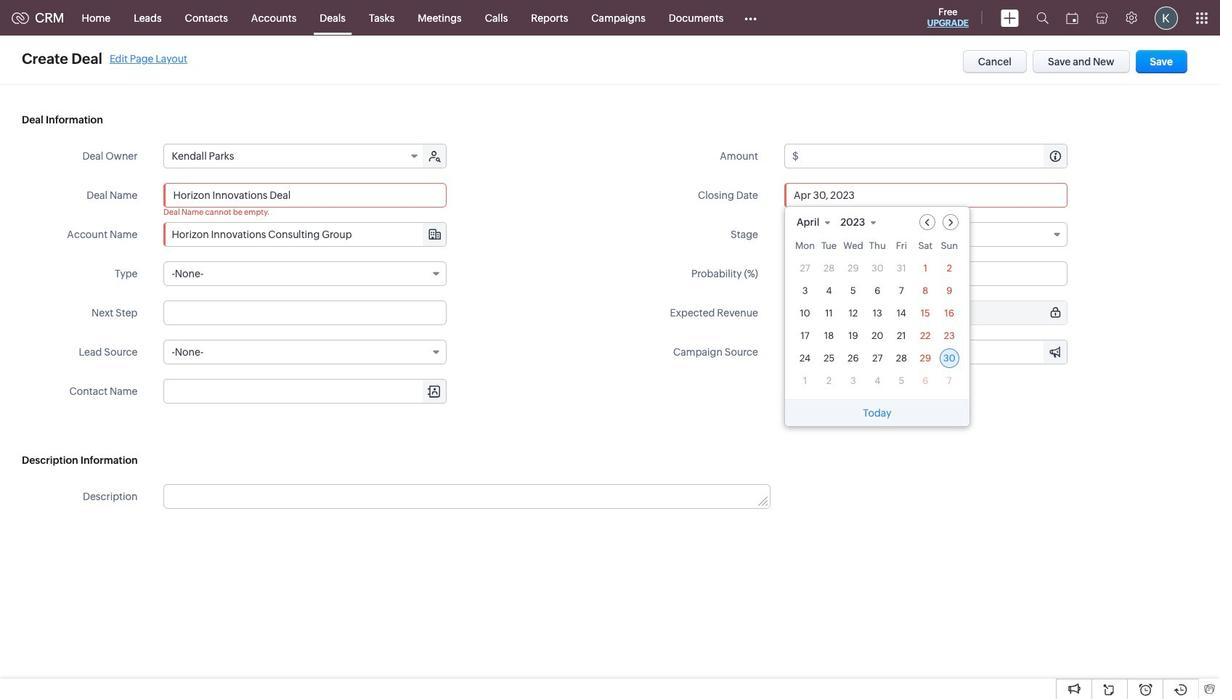 Task type: describe. For each thing, give the bounding box(es) containing it.
thursday column header
[[868, 241, 888, 256]]

Other Modules field
[[736, 6, 767, 29]]

choose date dialog
[[785, 206, 971, 427]]

2 row from the top
[[796, 259, 960, 278]]

1 row from the top
[[796, 241, 960, 256]]

search element
[[1028, 0, 1058, 36]]

search image
[[1037, 12, 1049, 24]]

5 row from the top
[[796, 326, 960, 346]]

calendar image
[[1067, 12, 1079, 24]]

3 row from the top
[[796, 281, 960, 301]]

logo image
[[12, 12, 29, 24]]

4 row from the top
[[796, 304, 960, 323]]

create menu element
[[993, 0, 1028, 35]]

7 row from the top
[[796, 371, 960, 391]]

monday column header
[[796, 241, 815, 256]]



Task type: locate. For each thing, give the bounding box(es) containing it.
grid inside choose date dialog
[[785, 238, 970, 400]]

saturday column header
[[916, 241, 936, 256]]

tuesday column header
[[820, 241, 839, 256]]

MMM D, YYYY text field
[[785, 183, 1068, 208]]

None field
[[165, 145, 425, 168], [796, 214, 838, 230], [840, 214, 884, 230], [785, 222, 1068, 247], [165, 223, 446, 246], [164, 262, 447, 286], [164, 340, 447, 365], [165, 380, 446, 403], [165, 145, 425, 168], [796, 214, 838, 230], [840, 214, 884, 230], [785, 222, 1068, 247], [165, 223, 446, 246], [164, 262, 447, 286], [164, 340, 447, 365], [165, 380, 446, 403]]

profile element
[[1147, 0, 1187, 35]]

wednesday column header
[[844, 241, 864, 256]]

None text field
[[801, 145, 1067, 168], [164, 301, 447, 326], [801, 302, 1067, 325], [801, 145, 1067, 168], [164, 301, 447, 326], [801, 302, 1067, 325]]

create menu image
[[1001, 9, 1019, 27]]

row
[[796, 241, 960, 256], [796, 259, 960, 278], [796, 281, 960, 301], [796, 304, 960, 323], [796, 326, 960, 346], [796, 349, 960, 368], [796, 371, 960, 391]]

sunday column header
[[940, 241, 960, 256]]

6 row from the top
[[796, 349, 960, 368]]

profile image
[[1155, 6, 1179, 29]]

friday column header
[[892, 241, 912, 256]]

None text field
[[164, 183, 447, 208], [165, 223, 446, 246], [785, 262, 1068, 286], [165, 380, 446, 403], [165, 485, 770, 509], [164, 183, 447, 208], [165, 223, 446, 246], [785, 262, 1068, 286], [165, 380, 446, 403], [165, 485, 770, 509]]

grid
[[785, 238, 970, 400]]



Task type: vqa. For each thing, say whether or not it's contained in the screenshot.
sixth row
yes



